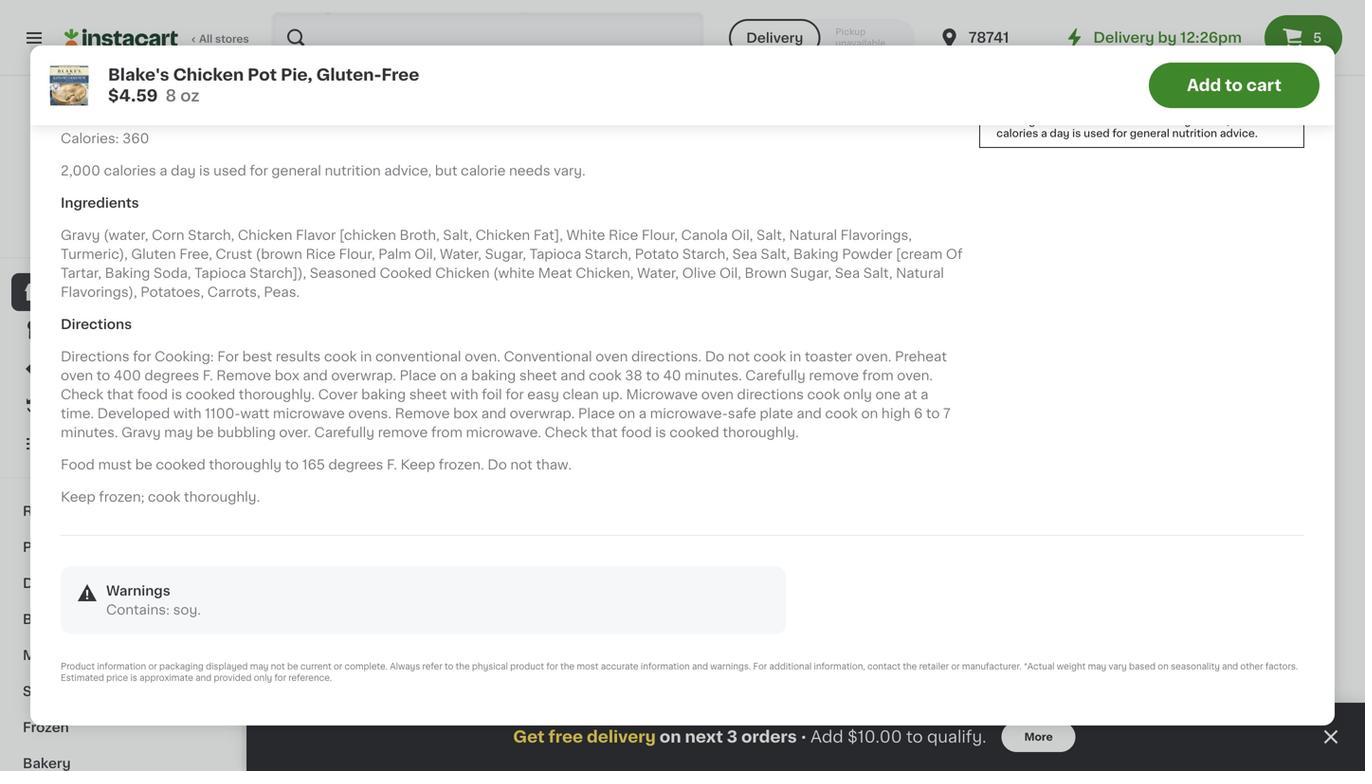Task type: locate. For each thing, give the bounding box(es) containing it.
2 vertical spatial not
[[271, 662, 285, 671]]

microwave
[[273, 407, 345, 420]]

$ inside $ 10 49
[[818, 394, 825, 404]]

2 horizontal spatial ground
[[1191, 57, 1241, 71]]

microwave.
[[466, 426, 542, 439]]

keep
[[401, 458, 435, 471], [61, 490, 96, 503]]

boneless up includes
[[1034, 38, 1096, 52]]

carefully up directions
[[746, 369, 806, 382]]

2 turkey from the left
[[691, 57, 736, 71]]

1 vertical spatial gravy
[[122, 426, 161, 439]]

1 horizontal spatial 6
[[914, 407, 923, 420]]

ground
[[561, 38, 611, 52], [637, 57, 687, 71], [1191, 57, 1241, 71]]

meat & seafood link
[[11, 637, 230, 673]]

a right at
[[921, 388, 929, 401]]

baking left powder
[[794, 247, 839, 261]]

0 vertical spatial do
[[705, 350, 725, 363]]

h- inside h-e-b value pack natural boneless skinless chicken breasts
[[285, 38, 301, 52]]

dairy
[[23, 577, 60, 590]]

$ 8 19
[[465, 13, 499, 33]]

3 the from the left
[[903, 662, 917, 671]]

2 pepperoni from the left
[[862, 437, 931, 450]]

starch, up chicken,
[[585, 247, 632, 261]]

pot for oz
[[393, 418, 416, 431]]

add for add button on the right of powder
[[932, 238, 960, 251]]

qualify.
[[928, 729, 987, 745]]

0 vertical spatial tapioca
[[530, 247, 582, 261]]

0 vertical spatial place
[[400, 369, 437, 382]]

blake's down $ 4 59
[[285, 418, 331, 431]]

2 the from the left
[[561, 662, 575, 671]]

soy.
[[173, 603, 201, 616]]

for right warnings.
[[754, 662, 768, 671]]

oz inside 9 h-e-b 80% lean/20% fat ground turkey 48 oz
[[1184, 76, 1196, 86]]

used down 1
[[214, 164, 246, 177]]

1 vertical spatial serving
[[61, 99, 111, 113]]

2 horizontal spatial may
[[1088, 662, 1107, 671]]

0 vertical spatial cooked
[[186, 388, 235, 401]]

only inside product information or packaging displayed may not be current or complete. always refer to the physical product for the most accurate information and warnings. for additional information, contact the retailer or manufacturer. *actual weight may vary based on seasonality and other factors. estimated price is approximate and provided only for reference.
[[254, 674, 272, 682]]

b inside h-e-b value pack natural boneless skinless chicken breasts
[[315, 38, 325, 52]]

added
[[1091, 54, 1126, 65]]

2 serving from the top
[[61, 99, 111, 113]]

crust inside gravy (water, corn starch, chicken flavor [chicken broth, salt, chicken fat], white rice flour, canola oil, salt, natural flavorings, turmeric), gluten free, crust (brown rice flour, palm oil, water, sugar, tapioca starch, potato starch, sea salt, baking powder [cream of tartar, baking soda, tapioca starch]), seasoned cooked chicken (white meat chicken, water, olive oil, brown sugar, sea salt, natural flavorings), potatoes, carrots, peas.
[[216, 247, 252, 261]]

soda,
[[154, 266, 191, 280]]

gluten-free for 4
[[286, 372, 351, 382]]

potato
[[635, 247, 679, 261]]

treatment tracker modal dialog
[[247, 703, 1366, 771]]

e- for 93/7
[[654, 38, 668, 52]]

add for add button on top of brown
[[756, 238, 783, 251]]

$ left the foil
[[465, 394, 472, 404]]

59
[[311, 394, 325, 404]]

12:26pm
[[1181, 31, 1243, 45]]

e- inside h-e-b boneless skinless seasoned chicken thighs for fajitas
[[1007, 38, 1021, 52]]

6 down at
[[914, 407, 923, 420]]

frozen inside the stouffer's frozen pizza - pepperoni french bread pizza
[[706, 418, 751, 431]]

natural up "breasts"
[[285, 57, 333, 71]]

water, down potato
[[637, 266, 679, 280]]

1 horizontal spatial gluten-free
[[463, 372, 528, 382]]

oven up buy
[[61, 369, 93, 382]]

0 horizontal spatial gluten-free
[[286, 372, 351, 382]]

$ inside $ 8 19
[[465, 14, 472, 25]]

beverages link
[[11, 601, 230, 637]]

organic
[[505, 38, 558, 52]]

$ inside $ 4 59
[[288, 394, 295, 404]]

used
[[1084, 128, 1110, 139], [214, 164, 246, 177]]

overwrap. down easy
[[510, 407, 575, 420]]

on down up.
[[619, 407, 636, 420]]

gluten-free
[[286, 372, 351, 382], [463, 372, 528, 382]]

1 horizontal spatial do
[[705, 350, 725, 363]]

0 vertical spatial rice
[[609, 228, 639, 242]]

0 vertical spatial carefully
[[746, 369, 806, 382]]

starch, down canola
[[683, 247, 729, 261]]

starch, up free,
[[188, 228, 235, 242]]

1 vertical spatial with
[[173, 407, 202, 420]]

gravy down than on the top of page
[[61, 228, 100, 242]]

e-
[[301, 38, 315, 52], [478, 38, 492, 52], [654, 38, 668, 52], [1007, 38, 1021, 52], [1183, 38, 1198, 52], [117, 189, 132, 202]]

value down /lb
[[328, 38, 365, 52]]

0 vertical spatial 10
[[1001, 13, 1024, 33]]

9.15
[[461, 455, 482, 466]]

is inside product information or packaging displayed may not be current or complete. always refer to the physical product for the most accurate information and warnings. for additional information, contact the retailer or manufacturer. *actual weight may vary based on seasonality and other factors. estimated price is approximate and provided only for reference.
[[130, 674, 137, 682]]

1 horizontal spatial 2,000
[[1221, 116, 1252, 126]]

1 horizontal spatial 5
[[648, 13, 661, 33]]

blake's inside blake's chicken pot pie, gluten-free 8 oz
[[285, 418, 331, 431]]

on right based
[[1158, 662, 1169, 671]]

thoroughly. up watt
[[239, 388, 315, 401]]

e- inside 'h-e-b organic ground turkey'
[[478, 38, 492, 52]]

1 vertical spatial 2,000
[[61, 164, 100, 177]]

h- inside 'h-e-b organic ground turkey'
[[461, 38, 478, 52]]

pie, inside the blake's chicken pot pie, gluten-free $4.59 8 oz
[[281, 67, 313, 83]]

contributes
[[1079, 116, 1141, 126]]

produce
[[23, 541, 81, 554]]

2 directions from the top
[[61, 350, 130, 363]]

- inside the stouffer's frozen pizza - pepperoni french bread pizza
[[792, 418, 798, 431]]

1 directions from the top
[[61, 318, 132, 331]]

4 for stouffer's frozen pizza - pepperoni french bread pizza
[[648, 393, 662, 413]]

0 vertical spatial boneless
[[1034, 38, 1096, 52]]

1 pepperoni from the left
[[637, 437, 706, 450]]

free down pack
[[382, 67, 419, 83]]

natural left flavorings,
[[789, 228, 838, 242]]

buy it again link
[[11, 387, 230, 425]]

frozen;
[[99, 490, 144, 503]]

day up prices
[[171, 164, 196, 177]]

/lb
[[333, 12, 353, 27]]

0 vertical spatial 2,000
[[1221, 116, 1252, 126]]

blake's inside the blake's chicken pot pie, gluten-free $4.59 8 oz
[[108, 67, 169, 83]]

09 up microwave-
[[664, 394, 679, 404]]

2 item carousel region from the top
[[285, 590, 1328, 771]]

10 inside 'element'
[[1001, 13, 1024, 33]]

1 vertical spatial sheet
[[409, 388, 447, 401]]

the
[[997, 103, 1017, 114]]

and left warnings.
[[692, 662, 708, 671]]

but
[[435, 164, 458, 177]]

sugar, right brown
[[791, 266, 832, 280]]

2 horizontal spatial starch,
[[683, 247, 729, 261]]

0 horizontal spatial remove
[[378, 426, 428, 439]]

0 vertical spatial oven
[[596, 350, 628, 363]]

e- inside the h-e-b 93/7 lean ground turkey
[[654, 38, 668, 52]]

pepperoni down stouffer's
[[637, 437, 706, 450]]

skinless up fajitas
[[990, 57, 1045, 71]]

frozen link
[[11, 709, 230, 746]]

1 19 from the left
[[487, 14, 499, 25]]

see eligible items
[[814, 535, 909, 546]]

- for 10
[[962, 418, 968, 431]]

1 horizontal spatial 4
[[648, 393, 662, 413]]

and
[[303, 369, 328, 382], [561, 369, 586, 382], [482, 407, 507, 420], [797, 407, 822, 420], [692, 662, 708, 671], [1223, 662, 1239, 671], [196, 674, 212, 682]]

5 for $ 5 09
[[295, 13, 309, 33]]

5 up the h-e-b 93/7 lean ground turkey
[[648, 13, 661, 33]]

80%
[[1211, 38, 1240, 52]]

oz
[[1184, 76, 1196, 86], [180, 88, 200, 104], [294, 455, 307, 466], [484, 455, 497, 466]]

thoroughly. down plate
[[723, 426, 799, 439]]

canola
[[682, 228, 728, 242]]

gluten-
[[316, 67, 382, 83], [286, 372, 328, 382], [463, 372, 504, 382], [285, 437, 335, 450]]

0 horizontal spatial 5
[[295, 13, 309, 33]]

1 horizontal spatial seasoned
[[1048, 57, 1115, 71]]

may down developed
[[164, 426, 193, 439]]

oz down "pie"
[[180, 88, 200, 104]]

$ for $ 10 49
[[818, 394, 825, 404]]

e- inside h-e-b value pack natural boneless skinless chicken breasts
[[301, 38, 315, 52]]

crust up the carrots,
[[216, 247, 252, 261]]

1 turkey from the left
[[461, 57, 506, 71]]

delivery left 13
[[747, 31, 804, 45]]

cart
[[1247, 77, 1282, 93]]

add
[[1188, 77, 1222, 93], [403, 238, 431, 251], [579, 238, 607, 251], [756, 238, 783, 251], [932, 238, 960, 251], [756, 674, 783, 688], [1109, 674, 1136, 688], [811, 729, 844, 745]]

to
[[1226, 77, 1243, 93], [1144, 116, 1155, 126], [97, 369, 110, 382], [646, 369, 660, 382], [927, 407, 940, 420], [285, 458, 299, 471], [445, 662, 454, 671], [907, 729, 924, 745]]

for down the added
[[1096, 76, 1118, 90]]

1 gluten-free from the left
[[286, 372, 351, 382]]

the left retailer
[[903, 662, 917, 671]]

frozen.
[[439, 458, 484, 471]]

and down 69
[[482, 407, 507, 420]]

product group
[[285, 222, 446, 468], [461, 222, 622, 491], [637, 222, 799, 487], [814, 222, 975, 567], [285, 658, 446, 771], [461, 658, 622, 771], [637, 658, 799, 771], [814, 658, 975, 771], [990, 658, 1151, 771], [1167, 658, 1328, 771]]

calories up h-e-b
[[104, 164, 156, 177]]

frozen entrees
[[285, 162, 442, 182]]

sheet down the conventional at the left top of the page
[[409, 388, 447, 401]]

$ inside $ 5 09
[[288, 14, 295, 25]]

do right directions.
[[705, 350, 725, 363]]

1 vertical spatial 8
[[166, 88, 177, 104]]

oil, right olive
[[720, 266, 742, 280]]

1 vertical spatial &
[[61, 649, 72, 662]]

pot for 8
[[248, 67, 277, 83]]

0 horizontal spatial blake's
[[108, 67, 169, 83]]

value inside h-e-b value pack natural boneless skinless chicken breasts
[[328, 38, 365, 52]]

warnings contains: soy.
[[106, 584, 201, 616]]

tells
[[1120, 103, 1142, 114]]

product
[[61, 662, 95, 671]]

0 vertical spatial baking
[[472, 369, 516, 382]]

ground inside the h-e-b 93/7 lean ground turkey
[[637, 57, 687, 71]]

165
[[302, 458, 325, 471]]

deals
[[53, 361, 92, 375]]

0 vertical spatial from
[[863, 369, 894, 382]]

oz inside amy's kitchen roasted poblano enchilada 9.15 oz
[[484, 455, 497, 466]]

5 for $ 5 19
[[648, 13, 661, 33]]

0 horizontal spatial in
[[360, 350, 372, 363]]

1 horizontal spatial keep
[[401, 458, 435, 471]]

box down results
[[275, 369, 300, 382]]

b inside the h-e-b 93/7 lean ground turkey
[[668, 38, 678, 52]]

get
[[513, 729, 545, 745]]

higher
[[43, 211, 79, 221]]

general down you
[[1130, 128, 1170, 139]]

2 gluten-free from the left
[[463, 372, 528, 382]]

general inside the % daily value (dv) tells you how much a nutrient in a serving of food contributes to a daily diet. 2,000 calories a day is used for general nutrition advice.
[[1130, 128, 1170, 139]]

is right price
[[130, 674, 137, 682]]

2 horizontal spatial be
[[287, 662, 298, 671]]

used down contributes
[[1084, 128, 1110, 139]]

olive
[[683, 266, 716, 280]]

19 up 'h-e-b organic ground turkey'
[[487, 14, 499, 25]]

1 horizontal spatial from
[[863, 369, 894, 382]]

ground inside 9 h-e-b 80% lean/20% fat ground turkey 48 oz
[[1191, 57, 1241, 71]]

& up product
[[61, 649, 72, 662]]

more button
[[1002, 722, 1076, 752]]

keep up the recipes
[[61, 490, 96, 503]]

h-e-b
[[100, 189, 142, 202]]

1 horizontal spatial blake's
[[285, 418, 331, 431]]

19 inside $ 5 19
[[663, 14, 675, 25]]

2 19 from the left
[[663, 14, 675, 25]]

1 vertical spatial general
[[272, 164, 321, 177]]

turkey inside 9 h-e-b 80% lean/20% fat ground turkey 48 oz
[[1244, 57, 1289, 71]]

0 vertical spatial f.
[[203, 369, 213, 382]]

1 the from the left
[[456, 662, 470, 671]]

0 horizontal spatial turkey
[[461, 57, 506, 71]]

$ for $ 4 59
[[288, 394, 295, 404]]

crust inside digiorno frozen pizza - frozen pepperoni pizza - stuffed crust pizza
[[876, 456, 913, 469]]

0 vertical spatial &
[[63, 577, 74, 590]]

of inside the % daily value (dv) tells you how much a nutrient in a serving of food contributes to a daily diet. 2,000 calories a day is used for general nutrition advice.
[[1039, 116, 1050, 126]]

1 horizontal spatial used
[[1084, 128, 1110, 139]]

$ up the h-e-b 93/7 lean ground turkey
[[641, 14, 648, 25]]

item carousel region
[[285, 153, 1328, 575], [285, 590, 1328, 771]]

baking up the foil
[[472, 369, 516, 382]]

0 horizontal spatial baking
[[105, 266, 150, 280]]

salt,
[[443, 228, 472, 242], [757, 228, 786, 242], [761, 247, 790, 261], [864, 266, 893, 280]]

0 horizontal spatial -
[[792, 418, 798, 431]]

carefully
[[746, 369, 806, 382], [314, 426, 375, 439]]

0 vertical spatial thoroughly.
[[239, 388, 315, 401]]

0 horizontal spatial day
[[171, 164, 196, 177]]

$ inside $ 5 19
[[641, 14, 648, 25]]

to inside treatment tracker modal "dialog"
[[907, 729, 924, 745]]

1 vertical spatial oil,
[[415, 247, 437, 261]]

degrees right "165"
[[329, 458, 384, 471]]

0 horizontal spatial keep
[[61, 490, 96, 503]]

nutrition down diet.
[[1173, 128, 1218, 139]]

b for boneless
[[1021, 38, 1031, 52]]

1 horizontal spatial pie,
[[419, 418, 443, 431]]

skinless up "breasts"
[[285, 76, 339, 90]]

value inside the % daily value (dv) tells you how much a nutrient in a serving of food contributes to a daily diet. 2,000 calories a day is used for general nutrition advice.
[[1061, 103, 1090, 114]]

lists link
[[11, 425, 230, 463]]

not inside product information or packaging displayed may not be current or complete. always refer to the physical product for the most accurate information and warnings. for additional information, contact the retailer or manufacturer. *actual weight may vary based on seasonality and other factors. estimated price is approximate and provided only for reference.
[[271, 662, 285, 671]]

brown
[[745, 266, 787, 280]]

rice
[[609, 228, 639, 242], [306, 247, 336, 261]]

1 horizontal spatial or
[[334, 662, 343, 671]]

h- up fat
[[1167, 38, 1183, 52]]

1 vertical spatial item carousel region
[[285, 590, 1328, 771]]

1 horizontal spatial rice
[[609, 228, 639, 242]]

pepperoni inside digiorno frozen pizza - frozen pepperoni pizza - stuffed crust pizza
[[862, 437, 931, 450]]

$ for $ 5 09
[[288, 14, 295, 25]]

natural inside h-e-b value pack natural boneless skinless chicken breasts
[[285, 57, 333, 71]]

h- inside the h-e-b 93/7 lean ground turkey
[[637, 38, 654, 52]]

starch,
[[188, 228, 235, 242], [585, 247, 632, 261], [683, 247, 729, 261]]

8 inside blake's chicken pot pie, gluten-free 8 oz
[[285, 455, 292, 466]]

0 vertical spatial day
[[1050, 128, 1070, 139]]

0 vertical spatial gravy
[[61, 228, 100, 242]]

item carousel region containing add
[[285, 590, 1328, 771]]

b for organic
[[492, 38, 501, 52]]

09 inside $ 4 09
[[664, 394, 679, 404]]

1 serving from the top
[[61, 67, 111, 80]]

0 horizontal spatial rice
[[306, 247, 336, 261]]

1 vertical spatial degrees
[[329, 458, 384, 471]]

10 left 49
[[825, 393, 848, 413]]

3 or from the left
[[952, 662, 960, 671]]

gluten-free for 6
[[463, 372, 528, 382]]

1 vertical spatial place
[[578, 407, 615, 420]]

•
[[801, 729, 807, 744]]

f. down "ovens."
[[387, 458, 397, 471]]

over.
[[279, 426, 311, 439]]

e- inside 9 h-e-b 80% lean/20% fat ground turkey 48 oz
[[1183, 38, 1198, 52]]

pie, inside blake's chicken pot pie, gluten-free 8 oz
[[419, 418, 443, 431]]

0 horizontal spatial 2,000
[[61, 164, 100, 177]]

add button up chicken,
[[543, 227, 617, 261]]

4
[[295, 393, 309, 413], [648, 393, 662, 413]]

calories:
[[61, 132, 119, 145]]

8 down 1.00 at top
[[166, 88, 177, 104]]

- right 7
[[962, 418, 968, 431]]

tapioca
[[530, 247, 582, 261], [195, 266, 246, 280]]

add for add button over chicken,
[[579, 238, 607, 251]]

chicken down pack
[[343, 76, 397, 90]]

pot inside the blake's chicken pot pie, gluten-free $4.59 8 oz
[[248, 67, 277, 83]]

overwrap. up cover
[[331, 369, 396, 382]]

0 vertical spatial 09
[[310, 14, 325, 25]]

pot inside blake's chicken pot pie, gluten-free 8 oz
[[393, 418, 416, 431]]

thaw.
[[536, 458, 572, 471]]

oz inside blake's chicken pot pie, gluten-free 8 oz
[[294, 455, 307, 466]]

bakery
[[23, 757, 71, 770]]

not left thaw.
[[511, 458, 533, 471]]

potatoes,
[[141, 285, 204, 299]]

roasted
[[560, 418, 616, 431]]

0 horizontal spatial may
[[164, 426, 193, 439]]

ground right organic
[[561, 38, 611, 52]]

add down "vary"
[[1109, 674, 1136, 688]]

that down 400
[[107, 388, 134, 401]]

rice down flavor
[[306, 247, 336, 261]]

product
[[510, 662, 544, 671]]

h- for turkey
[[461, 38, 478, 52]]

19 inside $ 8 19
[[487, 14, 499, 25]]

$ down 38
[[641, 394, 648, 404]]

1 vertical spatial carefully
[[314, 426, 375, 439]]

approximate
[[140, 674, 193, 682]]

based
[[1130, 662, 1156, 671]]

gluten- up "165"
[[285, 437, 335, 450]]

sugars
[[1129, 54, 1166, 65]]

toaster
[[805, 350, 853, 363]]

of
[[151, 35, 164, 48], [1039, 116, 1050, 126]]

1 horizontal spatial general
[[1130, 128, 1170, 139]]

h- inside h-e-b boneless skinless seasoned chicken thighs for fajitas
[[990, 38, 1007, 52]]

0 horizontal spatial oven.
[[465, 350, 501, 363]]

the left most
[[561, 662, 575, 671]]

that
[[107, 388, 134, 401], [591, 426, 618, 439]]

$ up the microwave at the left
[[288, 394, 295, 404]]

1 vertical spatial pot
[[393, 418, 416, 431]]

0 horizontal spatial baking
[[362, 388, 406, 401]]

5 left /lb
[[295, 13, 309, 33]]

sugar, up (white
[[485, 247, 526, 261]]

sea up brown
[[733, 247, 758, 261]]

$ inside $ 4 09
[[641, 394, 648, 404]]

1 horizontal spatial baking
[[794, 247, 839, 261]]

49
[[849, 394, 864, 404]]

delivery for delivery by 12:26pm
[[1094, 31, 1155, 45]]

1 4 from the left
[[295, 393, 309, 413]]

that down up.
[[591, 426, 618, 439]]

food inside the % daily value (dv) tells you how much a nutrient in a serving of food contributes to a daily diet. 2,000 calories a day is used for general nutrition advice.
[[1052, 116, 1077, 126]]

b inside 'h-e-b organic ground turkey'
[[492, 38, 501, 52]]

overwrap.
[[331, 369, 396, 382], [510, 407, 575, 420]]

2 horizontal spatial 5
[[1314, 31, 1323, 45]]

1 horizontal spatial with
[[451, 388, 479, 401]]

stores
[[215, 34, 249, 44]]

0 vertical spatial remove
[[809, 369, 859, 382]]

turkey inside 'h-e-b organic ground turkey'
[[461, 57, 506, 71]]

0 vertical spatial minutes.
[[685, 369, 742, 382]]

h-e-b logo image
[[79, 99, 163, 182]]

for inside h-e-b boneless skinless seasoned chicken thighs for fajitas
[[1096, 76, 1118, 90]]

b left the 80%
[[1198, 38, 1207, 52]]

baking
[[794, 247, 839, 261], [105, 266, 150, 280]]

add for add button over get free delivery on next 3 orders • add $10.00 to qualify.
[[756, 674, 783, 688]]

1 horizontal spatial calories
[[997, 128, 1039, 139]]

1 vertical spatial box
[[453, 407, 478, 420]]

add up "much"
[[1188, 77, 1222, 93]]

8 inside the blake's chicken pot pie, gluten-free $4.59 8 oz
[[166, 88, 177, 104]]

turkey down $ 8 19
[[461, 57, 506, 71]]

with
[[451, 388, 479, 401], [173, 407, 202, 420]]

to right 38
[[646, 369, 660, 382]]

19 for 5
[[663, 14, 675, 25]]

only right provided
[[254, 674, 272, 682]]

h- down $ 8 19
[[461, 38, 478, 52]]

product information or packaging displayed may not be current or complete. always refer to the physical product for the most accurate information and warnings. for additional information, contact the retailer or manufacturer. *actual weight may vary based on seasonality and other factors. estimated price is approximate and provided only for reference.
[[61, 662, 1299, 682]]

$10.06 per package (estimated) element
[[990, 11, 1151, 36]]

1 vertical spatial natural
[[789, 228, 838, 242]]

0 horizontal spatial crust
[[216, 247, 252, 261]]

1 vertical spatial from
[[431, 426, 463, 439]]

$5.09 per pound element
[[285, 11, 446, 36]]

2 4 from the left
[[648, 393, 662, 413]]

4 for blake's chicken pot pie, gluten-free
[[295, 393, 309, 413]]

daily
[[1166, 116, 1192, 126]]

b for value
[[315, 38, 325, 52]]

100%
[[48, 230, 77, 240]]

be up "reference."
[[287, 662, 298, 671]]

h- for ground
[[637, 38, 654, 52]]

developed
[[97, 407, 170, 420]]

add button up brown
[[720, 227, 793, 261]]

cooked
[[186, 388, 235, 401], [670, 426, 720, 439], [156, 458, 206, 471]]

ground inside 'h-e-b organic ground turkey'
[[561, 38, 611, 52]]

be inside product information or packaging displayed may not be current or complete. always refer to the physical product for the most accurate information and warnings. for additional information, contact the retailer or manufacturer. *actual weight may vary based on seasonality and other factors. estimated price is approximate and provided only for reference.
[[287, 662, 298, 671]]

1 horizontal spatial be
[[197, 426, 214, 439]]

value down thighs
[[1061, 103, 1090, 114]]

1 horizontal spatial -
[[814, 456, 820, 469]]

1 vertical spatial 09
[[664, 394, 679, 404]]

for inside the % daily value (dv) tells you how much a nutrient in a serving of food contributes to a daily diet. 2,000 calories a day is used for general nutrition advice.
[[1113, 128, 1128, 139]]

19
[[487, 14, 499, 25], [663, 14, 675, 25]]

09 inside $ 5 09
[[310, 14, 325, 25]]

watt
[[240, 407, 270, 420]]

b up includes
[[1021, 38, 1031, 52]]

corn
[[152, 228, 185, 242]]

stuffed
[[823, 456, 873, 469]]

frozen up bakery
[[23, 721, 69, 734]]

19 for 8
[[487, 14, 499, 25]]

b inside h-e-b boneless skinless seasoned chicken thighs for fajitas
[[1021, 38, 1031, 52]]

3 turkey from the left
[[1244, 57, 1289, 71]]

skinless inside h-e-b value pack natural boneless skinless chicken breasts
[[285, 76, 339, 90]]

oz inside the blake's chicken pot pie, gluten-free $4.59 8 oz
[[180, 88, 200, 104]]

0 horizontal spatial seasoned
[[310, 266, 376, 280]]

value for pack
[[328, 38, 365, 52]]

0 vertical spatial nutrition
[[1173, 128, 1218, 139]]

$ inside $ 6 69
[[465, 394, 472, 404]]

$10.00
[[848, 729, 903, 745]]

turkey up "cart"
[[1244, 57, 1289, 71]]

meat & seafood
[[23, 649, 133, 662]]

- left stuffed
[[814, 456, 820, 469]]

pepperoni inside the stouffer's frozen pizza - pepperoni french bread pizza
[[637, 437, 706, 450]]

1 horizontal spatial check
[[545, 426, 588, 439]]

1 item carousel region from the top
[[285, 153, 1328, 575]]

be inside directions for cooking: for best results cook in conventional oven. conventional oven directions. do not cook in toaster oven. preheat oven to 400 degrees f. remove box and overwrap. place on a baking sheet and cook 38 to 40 minutes. carefully remove from oven. check that food is cooked thoroughly. cover baking sheet with foil for easy clean up. microwave oven directions cook only one at a time. developed with 1100-watt microwave ovens. remove box and overwrap. place on a microwave-safe plate and cook on high 6 to 7 minutes. gravy may be bubbling over. carefully remove from microwave. check that food is cooked thoroughly.
[[197, 426, 214, 439]]

0 vertical spatial sugar,
[[485, 247, 526, 261]]

None search field
[[271, 11, 705, 64]]

1 horizontal spatial skinless
[[990, 57, 1045, 71]]

crust
[[216, 247, 252, 261], [876, 456, 913, 469]]



Task type: describe. For each thing, give the bounding box(es) containing it.
h- for seasoned
[[990, 38, 1007, 52]]

1 horizontal spatial place
[[578, 407, 615, 420]]

refer
[[423, 662, 443, 671]]

items
[[879, 535, 909, 546]]

of
[[947, 247, 963, 261]]

9 h-e-b 80% lean/20% fat ground turkey 48 oz
[[1167, 13, 1310, 86]]

2 horizontal spatial oven
[[702, 388, 734, 401]]

3
[[727, 729, 738, 745]]

(brown
[[256, 247, 303, 261]]

serving for serving size: 1.00 pie
[[61, 67, 111, 80]]

factors.
[[1266, 662, 1299, 671]]

a right nutrient
[[1290, 103, 1296, 114]]

1 vertical spatial oven
[[61, 369, 93, 382]]

100% satisfaction guarantee
[[48, 230, 201, 240]]

food must be cooked thoroughly to 165 degrees f. keep frozen. do not thaw.
[[61, 458, 572, 471]]

2,000 inside the % daily value (dv) tells you how much a nutrient in a serving of food contributes to a daily diet. 2,000 calories a day is used for general nutrition advice.
[[1221, 116, 1252, 126]]

store
[[123, 211, 151, 221]]

and right plate
[[797, 407, 822, 420]]

9
[[1177, 13, 1191, 33]]

1 horizontal spatial overwrap.
[[510, 407, 575, 420]]

tartar,
[[61, 266, 102, 280]]

free,
[[179, 247, 212, 261]]

delivery
[[587, 729, 656, 745]]

all stores
[[199, 34, 249, 44]]

6 inside directions for cooking: for best results cook in conventional oven. conventional oven directions. do not cook in toaster oven. preheat oven to 400 degrees f. remove box and overwrap. place on a baking sheet and cook 38 to 40 minutes. carefully remove from oven. check that food is cooked thoroughly. cover baking sheet with foil for easy clean up. microwave oven directions cook only one at a time. developed with 1100-watt microwave ovens. remove box and overwrap. place on a microwave-safe plate and cook on high 6 to 7 minutes. gravy may be bubbling over. carefully remove from microwave. check that food is cooked thoroughly.
[[914, 407, 923, 420]]

1 vertical spatial sea
[[835, 266, 860, 280]]

1 horizontal spatial may
[[250, 662, 269, 671]]

in inside the % daily value (dv) tells you how much a nutrient in a serving of food contributes to a daily diet. 2,000 calories a day is used for general nutrition advice.
[[1278, 103, 1288, 114]]

cook up up.
[[589, 369, 622, 382]]

1 horizontal spatial starch,
[[585, 247, 632, 261]]

- for 4
[[792, 418, 798, 431]]

1 horizontal spatial remove
[[809, 369, 859, 382]]

b inside h-e-b link
[[132, 189, 142, 202]]

for up 400
[[133, 350, 151, 363]]

for right 69
[[506, 388, 524, 401]]

value for (dv)
[[1061, 103, 1090, 114]]

1 vertical spatial baking
[[362, 388, 406, 401]]

2 horizontal spatial oven.
[[897, 369, 933, 382]]

1 vertical spatial thoroughly.
[[723, 426, 799, 439]]

1
[[213, 99, 218, 113]]

add button up cooked
[[367, 227, 440, 261]]

13
[[825, 13, 847, 33]]

gluten- up the foil
[[463, 372, 504, 382]]

pie, for blake's chicken pot pie, gluten-free 8 oz
[[419, 418, 443, 431]]

2 vertical spatial thoroughly.
[[184, 490, 260, 503]]

fajitas
[[990, 95, 1033, 109]]

free up easy
[[504, 372, 528, 382]]

frozen up flavor
[[285, 162, 356, 182]]

2 vertical spatial oil,
[[720, 266, 742, 280]]

product group containing 10
[[814, 222, 975, 567]]

is down cooking:
[[171, 388, 182, 401]]

0 vertical spatial remove
[[217, 369, 271, 382]]

$ for $ 5 19
[[641, 14, 648, 25]]

seasoned inside gravy (water, corn starch, chicken flavor [chicken broth, salt, chicken fat], white rice flour, canola oil, salt, natural flavorings, turmeric), gluten free, crust (brown rice flour, palm oil, water, sugar, tapioca starch, potato starch, sea salt, baking powder [cream of tartar, baking soda, tapioca starch]), seasoned cooked chicken (white meat chicken, water, olive oil, brown sugar, sea salt, natural flavorings), potatoes, carrots, peas.
[[310, 266, 376, 280]]

ground,
[[814, 57, 867, 71]]

$ for $ 8 19
[[465, 14, 472, 25]]

free inside blake's chicken pot pie, gluten-free 8 oz
[[335, 437, 365, 450]]

a up prices
[[160, 164, 167, 177]]

service type group
[[730, 19, 916, 57]]

f. inside directions for cooking: for best results cook in conventional oven. conventional oven directions. do not cook in toaster oven. preheat oven to 400 degrees f. remove box and overwrap. place on a baking sheet and cook 38 to 40 minutes. carefully remove from oven. check that food is cooked thoroughly. cover baking sheet with foil for easy clean up. microwave oven directions cook only one at a time. developed with 1100-watt microwave ovens. remove box and overwrap. place on a microwave-safe plate and cook on high 6 to 7 minutes. gravy may be bubbling over. carefully remove from microwave. check that food is cooked thoroughly.
[[203, 369, 213, 382]]

1 horizontal spatial tapioca
[[530, 247, 582, 261]]

1 horizontal spatial degrees
[[329, 458, 384, 471]]

contains:
[[106, 603, 170, 616]]

for inside directions for cooking: for best results cook in conventional oven. conventional oven directions. do not cook in toaster oven. preheat oven to 400 degrees f. remove box and overwrap. place on a baking sheet and cook 38 to 40 minutes. carefully remove from oven. check that food is cooked thoroughly. cover baking sheet with foil for easy clean up. microwave oven directions cook only one at a time. developed with 1100-watt microwave ovens. remove box and overwrap. place on a microwave-safe plate and cook on high 6 to 7 minutes. gravy may be bubbling over. carefully remove from microwave. check that food is cooked thoroughly.
[[217, 350, 239, 363]]

0 horizontal spatial used
[[214, 164, 246, 177]]

chicken inside blake's chicken pot pie, gluten-free 8 oz
[[335, 418, 389, 431]]

higher than in-store prices
[[43, 211, 187, 221]]

seasoned inside h-e-b boneless skinless seasoned chicken thighs for fajitas
[[1048, 57, 1115, 71]]

2 vertical spatial food
[[621, 426, 652, 439]]

chicken left (white
[[435, 266, 490, 280]]

to inside the % daily value (dv) tells you how much a nutrient in a serving of food contributes to a daily diet. 2,000 calories a day is used for general nutrition advice.
[[1144, 116, 1155, 126]]

bakery link
[[11, 746, 230, 771]]

1 vertical spatial keep
[[61, 490, 96, 503]]

delivery for delivery
[[747, 31, 804, 45]]

may inside directions for cooking: for best results cook in conventional oven. conventional oven directions. do not cook in toaster oven. preheat oven to 400 degrees f. remove box and overwrap. place on a baking sheet and cook 38 to 40 minutes. carefully remove from oven. check that food is cooked thoroughly. cover baking sheet with foil for easy clean up. microwave oven directions cook only one at a time. developed with 1100-watt microwave ovens. remove box and overwrap. place on a microwave-safe plate and cook on high 6 to 7 minutes. gravy may be bubbling over. carefully remove from microwave. check that food is cooked thoroughly.
[[164, 426, 193, 439]]

1 horizontal spatial natural
[[789, 228, 838, 242]]

dairy & eggs link
[[11, 565, 230, 601]]

microwave
[[626, 388, 698, 401]]

0 vertical spatial water,
[[440, 247, 482, 261]]

directions for directions for cooking: for best results cook in conventional oven. conventional oven directions. do not cook in toaster oven. preheat oven to 400 degrees f. remove box and overwrap. place on a baking sheet and cook 38 to 40 minutes. carefully remove from oven. check that food is cooked thoroughly. cover baking sheet with foil for easy clean up. microwave oven directions cook only one at a time. developed with 1100-watt microwave ovens. remove box and overwrap. place on a microwave-safe plate and cook on high 6 to 7 minutes. gravy may be bubbling over. carefully remove from microwave. check that food is cooked thoroughly.
[[61, 350, 130, 363]]

& for meat
[[61, 649, 72, 662]]

do inside directions for cooking: for best results cook in conventional oven. conventional oven directions. do not cook in toaster oven. preheat oven to 400 degrees f. remove box and overwrap. place on a baking sheet and cook 38 to 40 minutes. carefully remove from oven. check that food is cooked thoroughly. cover baking sheet with foil for easy clean up. microwave oven directions cook only one at a time. developed with 1100-watt microwave ovens. remove box and overwrap. place on a microwave-safe plate and cook on high 6 to 7 minutes. gravy may be bubbling over. carefully remove from microwave. check that food is cooked thoroughly.
[[705, 350, 725, 363]]

b for 93/7
[[668, 38, 678, 52]]

$ for $ 4 09
[[641, 394, 648, 404]]

0 horizontal spatial be
[[135, 458, 152, 471]]

b inside 9 h-e-b 80% lean/20% fat ground turkey 48 oz
[[1198, 38, 1207, 52]]

turkey inside the h-e-b 93/7 lean ground turkey
[[691, 57, 736, 71]]

& for dairy
[[63, 577, 74, 590]]

on down the conventional at the left top of the page
[[440, 369, 457, 382]]

$ 13 99
[[818, 13, 863, 33]]

retailer
[[920, 662, 949, 671]]

$ for $ 6 69
[[465, 394, 472, 404]]

1 vertical spatial meat
[[23, 649, 58, 662]]

0 horizontal spatial sugar,
[[485, 247, 526, 261]]

chicken inside h-e-b boneless skinless seasoned chicken thighs for fajitas
[[990, 76, 1045, 90]]

and down packaging
[[196, 674, 212, 682]]

(white
[[493, 266, 535, 280]]

amy's kitchen roasted poblano enchilada 9.15 oz
[[461, 418, 616, 466]]

1 vertical spatial rice
[[306, 247, 336, 261]]

1 horizontal spatial oven.
[[856, 350, 892, 363]]

gravy inside gravy (water, corn starch, chicken flavor [chicken broth, salt, chicken fat], white rice flour, canola oil, salt, natural flavorings, turmeric), gluten free, crust (brown rice flour, palm oil, water, sugar, tapioca starch, potato starch, sea salt, baking powder [cream of tartar, baking soda, tapioca starch]), seasoned cooked chicken (white meat chicken, water, olive oil, brown sugar, sea salt, natural flavorings), potatoes, carrots, peas.
[[61, 228, 100, 242]]

0 horizontal spatial nutrition
[[325, 164, 381, 177]]

packaging
[[159, 662, 204, 671]]

on inside product information or packaging displayed may not be current or complete. always refer to the physical product for the most accurate information and warnings. for additional information, contact the retailer or manufacturer. *actual weight may vary based on seasonality and other factors. estimated price is approximate and provided only for reference.
[[1158, 662, 1169, 671]]

is inside the % daily value (dv) tells you how much a nutrient in a serving of food contributes to a daily diet. 2,000 calories a day is used for general nutrition advice.
[[1073, 128, 1082, 139]]

e- for boneless
[[1007, 38, 1021, 52]]

dairy & eggs
[[23, 577, 111, 590]]

1 vertical spatial f.
[[387, 458, 397, 471]]

40
[[663, 369, 682, 382]]

fat
[[1167, 57, 1188, 71]]

frozen inside 'link'
[[23, 721, 69, 734]]

e- up higher than in-store prices link
[[117, 189, 132, 202]]

must
[[98, 458, 132, 471]]

directions for directions
[[61, 318, 132, 331]]

estimated
[[61, 674, 104, 682]]

48
[[1167, 76, 1181, 86]]

09 for 5
[[310, 14, 325, 25]]

1 horizontal spatial not
[[511, 458, 533, 471]]

on inside treatment tracker modal "dialog"
[[660, 729, 682, 745]]

produce link
[[11, 529, 230, 565]]

1 information from the left
[[97, 662, 146, 671]]

0 horizontal spatial carefully
[[314, 426, 375, 439]]

cook up cover
[[324, 350, 357, 363]]

and left other
[[1223, 662, 1239, 671]]

vary.
[[554, 164, 586, 177]]

poblano
[[461, 437, 516, 450]]

skinless inside h-e-b boneless skinless seasoned chicken thighs for fajitas
[[990, 57, 1045, 71]]

gluten- inside blake's chicken pot pie, gluten-free 8 oz
[[285, 437, 335, 450]]

chicken up (white
[[476, 228, 530, 242]]

0 vertical spatial flour,
[[642, 228, 678, 242]]

1 vertical spatial remove
[[378, 426, 428, 439]]

1 vertical spatial 10
[[825, 393, 848, 413]]

size:
[[114, 67, 146, 80]]

5 inside button
[[1314, 31, 1323, 45]]

chicken inside the blake's chicken pot pie, gluten-free $4.59 8 oz
[[173, 67, 244, 83]]

is down $ 4 09 on the bottom
[[656, 426, 667, 439]]

1 vertical spatial flour,
[[339, 247, 375, 261]]

bread
[[759, 437, 798, 450]]

turmeric),
[[61, 247, 128, 261]]

to left 400
[[97, 369, 110, 382]]

for down the blake's chicken pot pie, gluten-free $4.59 8 oz
[[250, 164, 268, 177]]

add inside treatment tracker modal "dialog"
[[811, 729, 844, 745]]

broth,
[[400, 228, 440, 242]]

h-e-b link
[[79, 99, 163, 205]]

one
[[876, 388, 901, 401]]

chicken,
[[576, 266, 634, 280]]

blake's for blake's chicken pot pie, gluten-free $4.59 8 oz
[[108, 67, 169, 83]]

& for snacks
[[76, 685, 87, 698]]

candy
[[90, 685, 135, 698]]

1 vertical spatial sugar,
[[791, 266, 832, 280]]

h- up higher than in-store prices
[[100, 189, 117, 202]]

blake's chicken pot pie, gluten-free $4.59 8 oz
[[108, 67, 419, 104]]

serving for serving per container: 1
[[61, 99, 111, 113]]

cooked
[[380, 266, 432, 280]]

a right "much"
[[1225, 103, 1231, 114]]

0 horizontal spatial general
[[272, 164, 321, 177]]

for inside product information or packaging displayed may not be current or complete. always refer to the physical product for the most accurate information and warnings. for additional information, contact the retailer or manufacturer. *actual weight may vary based on seasonality and other factors. estimated price is approximate and provided only for reference.
[[754, 662, 768, 671]]

free up cover
[[328, 372, 351, 382]]

0 horizontal spatial of
[[151, 35, 164, 48]]

day inside the % daily value (dv) tells you how much a nutrient in a serving of food contributes to a daily diet. 2,000 calories a day is used for general nutrition advice.
[[1050, 128, 1070, 139]]

all stores link
[[64, 11, 250, 64]]

product group containing 6
[[461, 222, 622, 491]]

nutrition inside the % daily value (dv) tells you how much a nutrient in a serving of food contributes to a daily diet. 2,000 calories a day is used for general nutrition advice.
[[1173, 128, 1218, 139]]

gravy inside directions for cooking: for best results cook in conventional oven. conventional oven directions. do not cook in toaster oven. preheat oven to 400 degrees f. remove box and overwrap. place on a baking sheet and cook 38 to 40 minutes. carefully remove from oven. check that food is cooked thoroughly. cover baking sheet with foil for easy clean up. microwave oven directions cook only one at a time. developed with 1100-watt microwave ovens. remove box and overwrap. place on a microwave-safe plate and cook on high 6 to 7 minutes. gravy may be bubbling over. carefully remove from microwave. check that food is cooked thoroughly.
[[122, 426, 161, 439]]

get free delivery on next 3 orders • add $10.00 to qualify.
[[513, 729, 987, 745]]

safe
[[728, 407, 757, 420]]

h-e-b boneless skinless seasoned chicken thighs for fajitas
[[990, 38, 1118, 109]]

next
[[685, 729, 723, 745]]

physical
[[472, 662, 508, 671]]

gluten- down results
[[286, 372, 328, 382]]

0 horizontal spatial that
[[107, 388, 134, 401]]

%
[[1019, 103, 1029, 114]]

0 horizontal spatial check
[[61, 388, 104, 401]]

item carousel region containing frozen entrees
[[285, 153, 1328, 575]]

to inside button
[[1226, 77, 1243, 93]]

and up 59
[[303, 369, 328, 382]]

360
[[123, 132, 149, 145]]

0 horizontal spatial sheet
[[409, 388, 447, 401]]

1 vertical spatial that
[[591, 426, 618, 439]]

starch]),
[[250, 266, 306, 280]]

o
[[865, 38, 877, 52]]

0 horizontal spatial do
[[488, 458, 507, 471]]

a down daily
[[1042, 128, 1048, 139]]

1 vertical spatial minutes.
[[61, 426, 118, 439]]

1 horizontal spatial water,
[[637, 266, 679, 280]]

$ for $ 13 99
[[818, 14, 825, 25]]

69
[[487, 394, 502, 404]]

amy's
[[461, 418, 502, 431]]

0 horizontal spatial with
[[173, 407, 202, 420]]

bubbling
[[217, 426, 276, 439]]

add for add button to the right of the *actual
[[1109, 674, 1136, 688]]

78741 button
[[939, 11, 1053, 64]]

breasts
[[285, 95, 335, 109]]

only inside directions for cooking: for best results cook in conventional oven. conventional oven directions. do not cook in toaster oven. preheat oven to 400 degrees f. remove box and overwrap. place on a baking sheet and cook 38 to 40 minutes. carefully remove from oven. check that food is cooked thoroughly. cover baking sheet with foil for easy clean up. microwave oven directions cook only one at a time. developed with 1100-watt microwave ovens. remove box and overwrap. place on a microwave-safe plate and cook on high 6 to 7 minutes. gravy may be bubbling over. carefully remove from microwave. check that food is cooked thoroughly.
[[844, 388, 873, 401]]

thighs
[[1048, 76, 1093, 90]]

cook down 49
[[826, 407, 858, 420]]

blake's for blake's chicken pot pie, gluten-free 8 oz
[[285, 418, 331, 431]]

add for add button on top of cooked
[[403, 238, 431, 251]]

foil
[[482, 388, 502, 401]]

0 horizontal spatial from
[[431, 426, 463, 439]]

0 horizontal spatial 6
[[472, 393, 485, 413]]

1 horizontal spatial remove
[[395, 407, 450, 420]]

1 or from the left
[[148, 662, 157, 671]]

serving size: 1.00 pie
[[61, 67, 200, 80]]

a down microwave
[[639, 407, 647, 420]]

1 vertical spatial cooked
[[670, 426, 720, 439]]

directions
[[737, 388, 804, 401]]

2,000 calories a day is used for general nutrition advice, but calorie needs vary.
[[61, 164, 586, 177]]

09 for 4
[[664, 394, 679, 404]]

0 vertical spatial sheet
[[520, 369, 557, 382]]

lists
[[53, 437, 86, 451]]

chicken up (brown
[[238, 228, 293, 242]]

h-e-b 93/7 lean ground turkey
[[637, 38, 747, 71]]

h- inside 9 h-e-b 80% lean/20% fat ground turkey 48 oz
[[1167, 38, 1183, 52]]

on down 49
[[862, 407, 879, 420]]

h- for natural
[[285, 38, 301, 52]]

frozen down the digiorno at the bottom right
[[814, 437, 859, 450]]

0 horizontal spatial calories
[[104, 164, 156, 177]]

$ 6 69
[[465, 393, 502, 413]]

protein
[[168, 35, 215, 48]]

for right "product"
[[547, 662, 558, 671]]

4g
[[1074, 54, 1088, 65]]

add button up get free delivery on next 3 orders • add $10.00 to qualify.
[[720, 664, 793, 698]]

nutrient
[[1233, 103, 1275, 114]]

1 horizontal spatial in
[[790, 350, 802, 363]]

cover
[[318, 388, 358, 401]]

to left "165"
[[285, 458, 299, 471]]

add button right the *actual
[[1073, 664, 1146, 698]]

to inside product information or packaging displayed may not be current or complete. always refer to the physical product for the most accurate information and warnings. for additional information, contact the retailer or manufacturer. *actual weight may vary based on seasonality and other factors. estimated price is approximate and provided only for reference.
[[445, 662, 454, 671]]

chicken inside h-e-b value pack natural boneless skinless chicken breasts
[[343, 76, 397, 90]]

meat inside gravy (water, corn starch, chicken flavor [chicken broth, salt, chicken fat], white rice flour, canola oil, salt, natural flavorings, turmeric), gluten free, crust (brown rice flour, palm oil, water, sugar, tapioca starch, potato starch, sea salt, baking powder [cream of tartar, baking soda, tapioca starch]), seasoned cooked chicken (white meat chicken, water, olive oil, brown sugar, sea salt, natural flavorings), potatoes, carrots, peas.
[[538, 266, 573, 280]]

used inside the % daily value (dv) tells you how much a nutrient in a serving of food contributes to a daily diet. 2,000 calories a day is used for general nutrition advice.
[[1084, 128, 1110, 139]]

0 horizontal spatial overwrap.
[[331, 369, 396, 382]]

1 vertical spatial food
[[137, 388, 168, 401]]

serving
[[997, 116, 1036, 126]]

a up $ 6 69
[[460, 369, 468, 382]]

0 horizontal spatial sea
[[733, 247, 758, 261]]

preheat
[[895, 350, 947, 363]]

all
[[199, 34, 213, 44]]

add button right powder
[[896, 227, 969, 261]]

daily
[[1031, 103, 1059, 114]]

free inside the blake's chicken pot pie, gluten-free $4.59 8 oz
[[382, 67, 419, 83]]

instacart logo image
[[64, 27, 178, 49]]

1 horizontal spatial baking
[[472, 369, 516, 382]]

calories inside the % daily value (dv) tells you how much a nutrient in a serving of food contributes to a daily diet. 2,000 calories a day is used for general nutrition advice.
[[997, 128, 1039, 139]]

cook up directions
[[754, 350, 787, 363]]

enchilada
[[519, 437, 584, 450]]

a down you
[[1157, 116, 1164, 126]]

see eligible items button
[[814, 516, 975, 548]]

0 horizontal spatial place
[[400, 369, 437, 382]]

by
[[1159, 31, 1177, 45]]

snacks
[[23, 685, 72, 698]]

0 horizontal spatial starch,
[[188, 228, 235, 242]]

gluten- inside the blake's chicken pot pie, gluten-free $4.59 8 oz
[[316, 67, 382, 83]]

degrees inside directions for cooking: for best results cook in conventional oven. conventional oven directions. do not cook in toaster oven. preheat oven to 400 degrees f. remove box and overwrap. place on a baking sheet and cook 38 to 40 minutes. carefully remove from oven. check that food is cooked thoroughly. cover baking sheet with foil for easy clean up. microwave oven directions cook only one at a time. developed with 1100-watt microwave ovens. remove box and overwrap. place on a microwave-safe plate and cook on high 6 to 7 minutes. gravy may be bubbling over. carefully remove from microwave. check that food is cooked thoroughly.
[[145, 369, 199, 382]]

e- for organic
[[478, 38, 492, 52]]

0 vertical spatial keep
[[401, 458, 435, 471]]

2 or from the left
[[334, 662, 343, 671]]

cook left 49
[[808, 388, 840, 401]]

0 vertical spatial 8
[[472, 13, 486, 33]]

1 horizontal spatial box
[[453, 407, 478, 420]]

directions for cooking: for best results cook in conventional oven. conventional oven directions. do not cook in toaster oven. preheat oven to 400 degrees f. remove box and overwrap. place on a baking sheet and cook 38 to 40 minutes. carefully remove from oven. check that food is cooked thoroughly. cover baking sheet with foil for easy clean up. microwave oven directions cook only one at a time. developed with 1100-watt microwave ovens. remove box and overwrap. place on a microwave-safe plate and cook on high 6 to 7 minutes. gravy may be bubbling over. carefully remove from microwave. check that food is cooked thoroughly.
[[61, 350, 951, 439]]

e- for value
[[301, 38, 315, 52]]

2 vertical spatial cooked
[[156, 458, 206, 471]]

for left "reference."
[[275, 674, 286, 682]]

1 vertical spatial check
[[545, 426, 588, 439]]

2 information from the left
[[641, 662, 690, 671]]

to left 7
[[927, 407, 940, 420]]

0 horizontal spatial tapioca
[[195, 266, 246, 280]]

100% satisfaction guarantee button
[[29, 224, 212, 243]]

great
[[61, 35, 98, 48]]

boneless inside h-e-b boneless skinless seasoned chicken thighs for fajitas
[[1034, 38, 1096, 52]]

needs
[[509, 164, 551, 177]]

cook right frozen;
[[148, 490, 181, 503]]

1 horizontal spatial oven
[[596, 350, 628, 363]]

pie, for blake's chicken pot pie, gluten-free $4.59 8 oz
[[281, 67, 313, 83]]

at
[[905, 388, 918, 401]]

boneless inside h-e-b value pack natural boneless skinless chicken breasts
[[336, 57, 398, 71]]

and up the clean
[[561, 369, 586, 382]]

$ 4 09
[[641, 393, 679, 413]]

0 vertical spatial box
[[275, 369, 300, 382]]

not inside directions for cooking: for best results cook in conventional oven. conventional oven directions. do not cook in toaster oven. preheat oven to 400 degrees f. remove box and overwrap. place on a baking sheet and cook 38 to 40 minutes. carefully remove from oven. check that food is cooked thoroughly. cover baking sheet with foil for easy clean up. microwave oven directions cook only one at a time. developed with 1100-watt microwave ovens. remove box and overwrap. place on a microwave-safe plate and cook on high 6 to 7 minutes. gravy may be bubbling over. carefully remove from microwave. check that food is cooked thoroughly.
[[728, 350, 750, 363]]

frozen down one
[[877, 418, 921, 431]]

is down container:
[[199, 164, 210, 177]]

2 horizontal spatial natural
[[896, 266, 945, 280]]

0 vertical spatial oil,
[[732, 228, 753, 242]]



Task type: vqa. For each thing, say whether or not it's contained in the screenshot.
3.1
no



